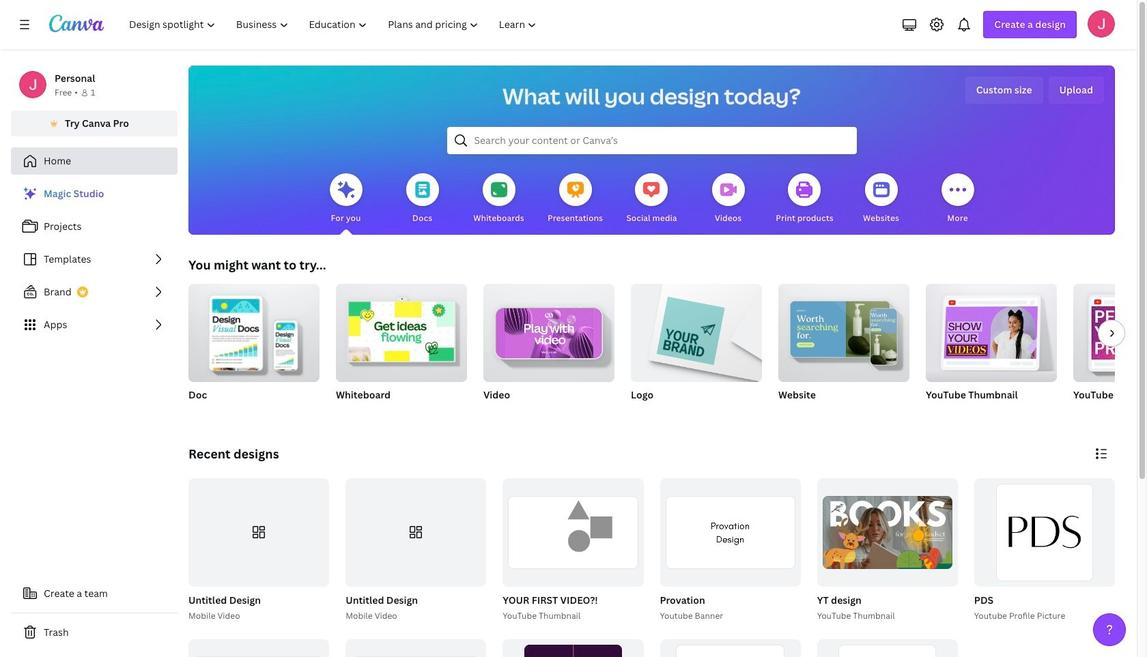 Task type: describe. For each thing, give the bounding box(es) containing it.
james peterson image
[[1088, 10, 1115, 38]]



Task type: vqa. For each thing, say whether or not it's contained in the screenshot.
the "James Peterson" icon
yes



Task type: locate. For each thing, give the bounding box(es) containing it.
group
[[188, 279, 320, 419], [188, 279, 320, 382], [631, 279, 762, 419], [631, 279, 762, 382], [778, 279, 910, 419], [778, 279, 910, 382], [926, 279, 1057, 419], [926, 279, 1057, 382], [336, 284, 467, 419], [336, 284, 467, 382], [483, 284, 615, 419], [1073, 284, 1147, 419], [1073, 284, 1147, 382], [186, 479, 329, 623], [188, 479, 329, 587], [343, 479, 486, 623], [500, 479, 644, 623], [657, 479, 801, 623], [660, 479, 801, 587], [814, 479, 958, 623], [817, 479, 958, 587], [972, 479, 1115, 623], [974, 479, 1115, 587], [503, 640, 644, 658], [660, 640, 801, 658], [817, 640, 958, 658]]

list
[[11, 180, 178, 339]]

top level navigation element
[[120, 11, 549, 38]]

Search search field
[[474, 128, 829, 154]]

None search field
[[447, 127, 857, 154]]



